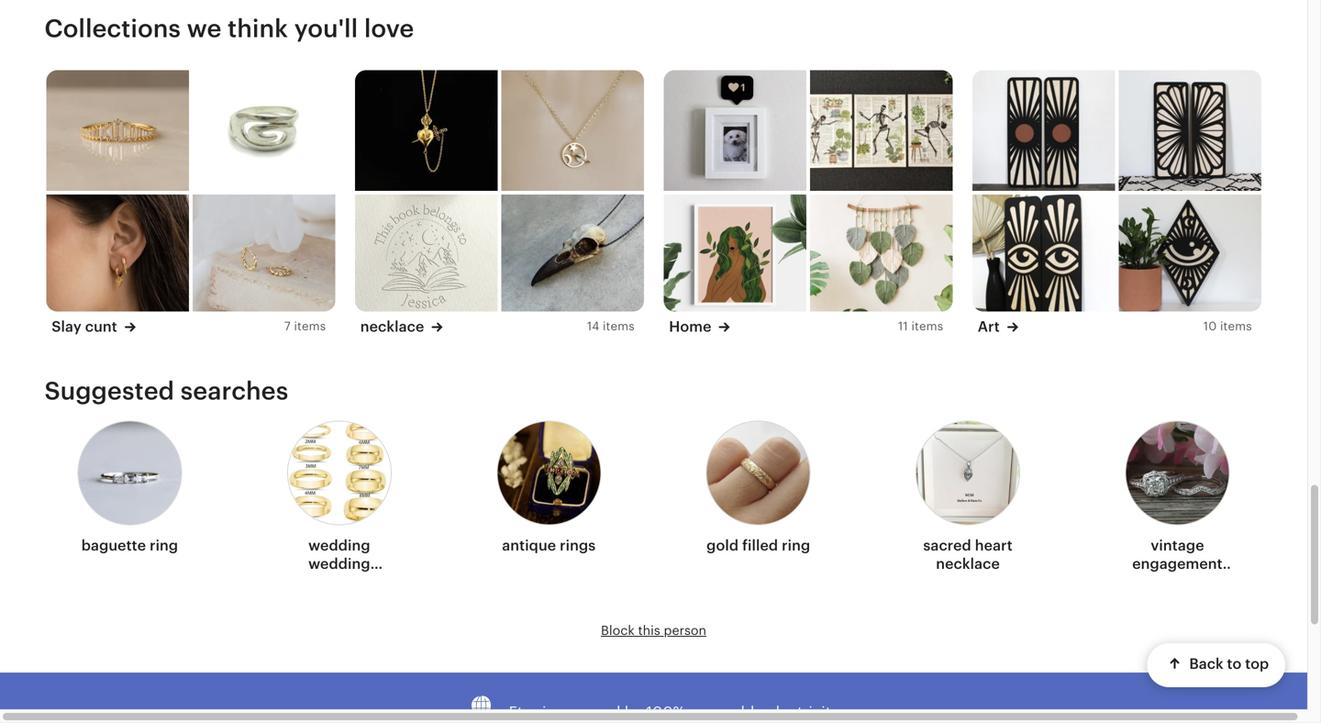 Task type: describe. For each thing, give the bounding box(es) containing it.
eye & moon diamond wall sign | all seeing eye wall hanging image
[[1119, 194, 1261, 315]]

gold filled ring
[[707, 537, 810, 554]]

wedding wedding bands link
[[287, 415, 392, 590]]

gold
[[707, 537, 739, 554]]

back to top button
[[1147, 643, 1286, 687]]

bands
[[318, 574, 361, 590]]

2 wedding from the top
[[308, 556, 370, 572]]

suggested
[[45, 377, 174, 405]]

we
[[187, 14, 222, 43]]

twisted spiral hoops by caitlyn minimalist • minimalist earrings • everyday huggie earrings • birthday gift • perfect gift for her • er085 image
[[192, 194, 335, 315]]

back to top
[[1189, 656, 1269, 672]]

1 wedding from the top
[[308, 537, 370, 554]]

cunt
[[85, 318, 117, 335]]

14 items
[[587, 319, 635, 333]]

petal rays panels | floral wood wall hanging (set of 2) image
[[1119, 70, 1261, 191]]

sacred heart necklace image
[[355, 70, 498, 191]]

love
[[364, 14, 414, 43]]

baguette ring
[[81, 537, 178, 554]]

ring for vintage engagement ring
[[1163, 574, 1192, 590]]

vintage
[[1151, 537, 1204, 554]]

you'll
[[294, 14, 358, 43]]

10
[[1204, 319, 1217, 333]]

11 items
[[898, 319, 943, 333]]

to
[[1227, 656, 1242, 672]]

7
[[284, 319, 291, 333]]

electricity.
[[767, 704, 843, 720]]

items for slay cunt
[[294, 319, 326, 333]]

antique
[[502, 537, 556, 554]]

10 items
[[1204, 319, 1252, 333]]

7 items
[[284, 319, 326, 333]]

items for art
[[1220, 319, 1252, 333]]

suggested searches
[[45, 377, 288, 405]]

green leaves macrame wall hanging, macrame feather, farmhouse wall decor, minimalist wall art, boho nursery decor, gift for the home l02 image
[[810, 194, 953, 315]]

wedding wedding bands
[[308, 537, 370, 590]]

slay
[[52, 318, 81, 335]]

is
[[542, 704, 554, 720]]

art
[[978, 318, 1000, 335]]

baguette
[[81, 537, 146, 554]]

rings
[[560, 537, 596, 554]]

this
[[638, 623, 660, 638]]

necklace inside sacred heart necklace
[[936, 556, 1000, 572]]

shark tooth huggie earrings by caitlyn minimalist • gold dangle drop earrings • boho hoop earrings • summer jewelry • gift for her • er365 image
[[46, 194, 189, 315]]

sunburst color block panels (set of 2) | wood wall hanging image
[[972, 70, 1115, 191]]

gold filled ring link
[[706, 415, 811, 562]]

etsy is powered by 100% renewable electricity.
[[509, 704, 843, 720]]

black like wood sign image
[[664, 70, 806, 191]]

person
[[664, 623, 707, 638]]

ring for gold filled ring
[[782, 537, 810, 554]]



Task type: vqa. For each thing, say whether or not it's contained in the screenshot.
Walnut
no



Task type: locate. For each thing, give the bounding box(es) containing it.
necklace
[[360, 318, 424, 335], [936, 556, 1000, 572]]

14
[[587, 319, 600, 333]]

surrender art print, plant lover gift, plant mom art, gift for her image
[[664, 194, 806, 315]]

4 items from the left
[[1220, 319, 1252, 333]]

antique rings link
[[497, 415, 601, 562]]

filled
[[742, 537, 778, 554]]

slay cunt
[[52, 318, 117, 335]]

0 vertical spatial wedding
[[308, 537, 370, 554]]

block
[[601, 623, 635, 638]]

vintage engagement ring
[[1133, 537, 1223, 590]]

book embosser custom with your name/from the library embosser/personalized library stamp/book lover gift image
[[355, 194, 498, 315]]

baguette ring link
[[78, 415, 182, 562]]

0 horizontal spatial necklace
[[360, 318, 424, 335]]

back
[[1189, 656, 1224, 672]]

ring down engagement
[[1163, 574, 1192, 590]]

etsy
[[509, 704, 538, 720]]

sacred
[[923, 537, 972, 554]]

vintage engagement ring link
[[1125, 415, 1230, 590]]

searches
[[181, 377, 288, 405]]

collections
[[45, 14, 181, 43]]

antique rings
[[502, 537, 596, 554]]

ring right filled on the right of the page
[[782, 537, 810, 554]]

items right 7
[[294, 319, 326, 333]]

11
[[898, 319, 908, 333]]

0 horizontal spatial ring
[[150, 537, 178, 554]]

1 horizontal spatial necklace
[[936, 556, 1000, 572]]

top
[[1245, 656, 1269, 672]]

ring inside "gold filled ring" link
[[782, 537, 810, 554]]

block this person button
[[601, 622, 707, 640]]

r000373 sterling silver ring spiral solid 925 image
[[192, 70, 335, 191]]

ring inside baguette ring link
[[150, 537, 178, 554]]

renewable
[[689, 704, 763, 720]]

items right 11
[[912, 319, 943, 333]]

items
[[294, 319, 326, 333], [603, 319, 635, 333], [912, 319, 943, 333], [1220, 319, 1252, 333]]

saturn star crescent moon necklace,tiny opal saturn pendent necklace,planet necklace,dainty necklace, galaxy necklace, mothers day gift image
[[501, 70, 644, 191]]

think
[[228, 14, 288, 43]]

sacred heart necklace
[[923, 537, 1013, 572]]

ring inside vintage engagement ring
[[1163, 574, 1192, 590]]

powered
[[558, 704, 621, 720]]

100%
[[646, 704, 685, 720]]

collections we think you'll love
[[45, 14, 414, 43]]

engagement
[[1133, 556, 1223, 572]]

3 items from the left
[[912, 319, 943, 333]]

1 items from the left
[[294, 319, 326, 333]]

block this person
[[601, 623, 707, 638]]

necklace down sacred
[[936, 556, 1000, 572]]

items for necklace
[[603, 319, 635, 333]]

ring
[[150, 537, 178, 554], [782, 537, 810, 554], [1163, 574, 1192, 590]]

heart
[[975, 537, 1013, 554]]

2 items from the left
[[603, 319, 635, 333]]

home
[[669, 318, 712, 335]]

art deco diamond ring by caitlyn minimalist • vintage style cocktail ring in gold • crystal chandelier engagement ring, gift for her • rr106 image
[[46, 70, 189, 191]]

1 vertical spatial necklace
[[936, 556, 1000, 572]]

eye petal rays panels (set of 2) | eye wood sign image
[[972, 194, 1115, 315]]

by
[[625, 704, 642, 720]]

0 vertical spatial necklace
[[360, 318, 424, 335]]

2 horizontal spatial ring
[[1163, 574, 1192, 590]]

bone jewelry raven skull necklace, bird skull, gothic jewelry, goth christmas gift, oddities curiosities, witchy, viking pendant, 2.75" size image
[[501, 194, 644, 315]]

sacred heart necklace link
[[916, 415, 1020, 580]]

ring right baguette
[[150, 537, 178, 554]]

etsy is powered by 100% renewable electricity. button
[[465, 695, 843, 723]]

1 vertical spatial wedding
[[308, 556, 370, 572]]

dancing skeleton dictionary print set image
[[810, 70, 953, 191]]

items for home
[[912, 319, 943, 333]]

1 horizontal spatial ring
[[782, 537, 810, 554]]

necklace down book embosser custom with your name/from the library embosser/personalized library stamp/book lover gift image
[[360, 318, 424, 335]]

items right '10'
[[1220, 319, 1252, 333]]

items right 14
[[603, 319, 635, 333]]

wedding
[[308, 537, 370, 554], [308, 556, 370, 572]]



